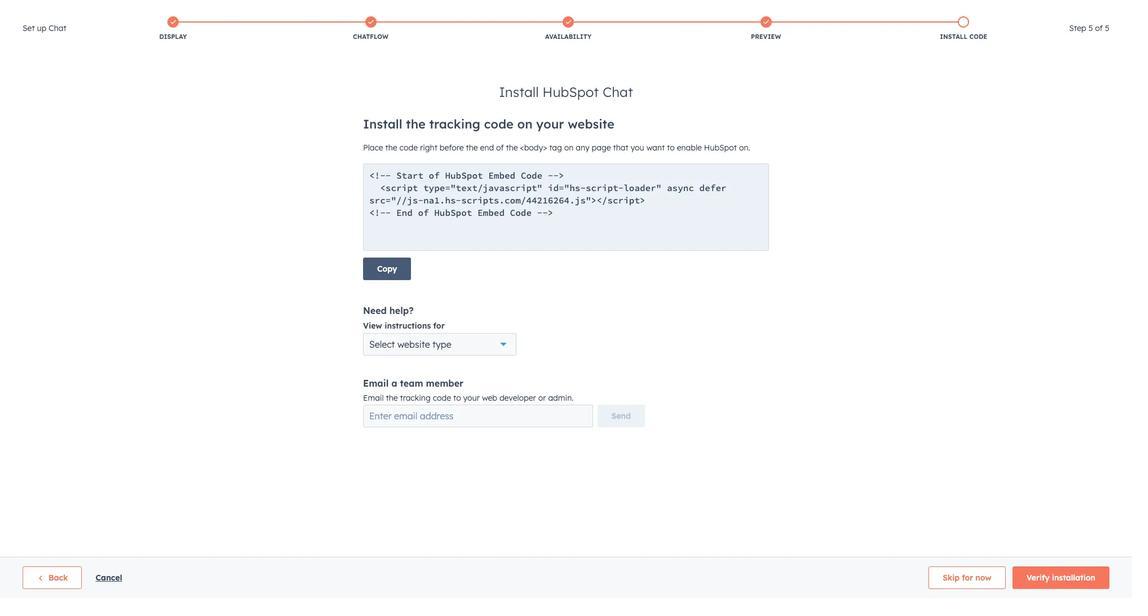 Task type: vqa. For each thing, say whether or not it's contained in the screenshot.
up on the top of page
yes



Task type: locate. For each thing, give the bounding box(es) containing it.
2 email from the top
[[363, 393, 384, 403]]

set up chat heading
[[23, 21, 66, 35]]

back button
[[23, 567, 82, 590]]

email left the
[[363, 393, 384, 403]]

availability
[[546, 33, 592, 41]]

code
[[970, 33, 988, 41], [433, 393, 451, 403]]

tracking
[[400, 393, 431, 403]]

1 vertical spatial code
[[433, 393, 451, 403]]

1 horizontal spatial 5
[[1106, 23, 1110, 33]]

chatflow completed list item
[[272, 14, 470, 43]]

install
[[941, 33, 968, 41], [499, 83, 539, 100]]

5 left 'of'
[[1089, 23, 1094, 33]]

cancel button
[[96, 572, 122, 585]]

chat right up
[[49, 23, 66, 33]]

0 vertical spatial chat
[[49, 23, 66, 33]]

member
[[426, 378, 464, 389]]

menu item
[[938, 0, 960, 18]]

code inside list item
[[970, 33, 988, 41]]

install hubspot chat
[[499, 83, 633, 100]]

1 horizontal spatial code
[[970, 33, 988, 41]]

settings image
[[963, 5, 973, 15]]

chatflow
[[353, 33, 389, 41]]

Enter email address text field
[[363, 405, 593, 428]]

developer
[[500, 393, 536, 403]]

verify installation button
[[1013, 567, 1110, 590]]

installation
[[1053, 573, 1096, 583]]

display completed list item
[[74, 14, 272, 43]]

skip for now
[[943, 573, 992, 583]]

for
[[963, 573, 974, 583]]

code inside email a team member email the tracking code to your web developer or admin.
[[433, 393, 451, 403]]

a
[[392, 378, 398, 389]]

settings link
[[961, 3, 975, 15]]

search button
[[1104, 24, 1123, 43]]

preview completed list item
[[668, 14, 865, 43]]

code down 'settings' image
[[970, 33, 988, 41]]

hubspot
[[543, 83, 599, 100]]

the
[[386, 393, 398, 403]]

chat for install hubspot chat
[[603, 83, 633, 100]]

0 horizontal spatial 5
[[1089, 23, 1094, 33]]

skip
[[943, 573, 960, 583]]

1 horizontal spatial chat
[[603, 83, 633, 100]]

1 vertical spatial email
[[363, 393, 384, 403]]

now
[[976, 573, 992, 583]]

0 horizontal spatial install
[[499, 83, 539, 100]]

Search HubSpot search field
[[974, 24, 1113, 43]]

0 vertical spatial install
[[941, 33, 968, 41]]

1 vertical spatial chat
[[603, 83, 633, 100]]

email left a
[[363, 378, 389, 389]]

search image
[[1109, 29, 1117, 37]]

up
[[37, 23, 46, 33]]

5 right 'of'
[[1106, 23, 1110, 33]]

1 email from the top
[[363, 378, 389, 389]]

chat right hubspot
[[603, 83, 633, 100]]

availability completed list item
[[470, 14, 668, 43]]

install down 'settings' image
[[941, 33, 968, 41]]

step
[[1070, 23, 1087, 33]]

code down "member"
[[433, 393, 451, 403]]

web
[[482, 393, 498, 403]]

skip for now button
[[929, 567, 1006, 590]]

0 vertical spatial email
[[363, 378, 389, 389]]

install left hubspot
[[499, 83, 539, 100]]

step 5 of 5
[[1070, 23, 1110, 33]]

1 5 from the left
[[1089, 23, 1094, 33]]

0 horizontal spatial code
[[433, 393, 451, 403]]

5
[[1089, 23, 1094, 33], [1106, 23, 1110, 33]]

preview
[[751, 33, 782, 41]]

2 5 from the left
[[1106, 23, 1110, 33]]

email a team member email the tracking code to your web developer or admin.
[[363, 378, 574, 403]]

list
[[74, 14, 1063, 43]]

chat inside heading
[[49, 23, 66, 33]]

send
[[612, 411, 631, 421]]

email
[[363, 378, 389, 389], [363, 393, 384, 403]]

1 vertical spatial install
[[499, 83, 539, 100]]

0 vertical spatial code
[[970, 33, 988, 41]]

menu
[[846, 0, 1119, 18]]

1 horizontal spatial install
[[941, 33, 968, 41]]

chat for set up chat
[[49, 23, 66, 33]]

chat
[[49, 23, 66, 33], [603, 83, 633, 100]]

verify
[[1027, 573, 1050, 583]]

install inside list item
[[941, 33, 968, 41]]

0 horizontal spatial chat
[[49, 23, 66, 33]]



Task type: describe. For each thing, give the bounding box(es) containing it.
install for install code
[[941, 33, 968, 41]]

cancel
[[96, 573, 122, 583]]

install code
[[941, 33, 988, 41]]

team
[[400, 378, 424, 389]]

your
[[463, 393, 480, 403]]

or
[[539, 393, 546, 403]]

install code list item
[[865, 14, 1063, 43]]

set up chat
[[23, 23, 66, 33]]

install for install hubspot chat
[[499, 83, 539, 100]]

to
[[454, 393, 461, 403]]

send button
[[598, 405, 645, 428]]

admin.
[[549, 393, 574, 403]]

set
[[23, 23, 35, 33]]

display
[[159, 33, 187, 41]]

of
[[1096, 23, 1104, 33]]

verify installation
[[1027, 573, 1096, 583]]

back
[[49, 573, 68, 583]]

list containing display
[[74, 14, 1063, 43]]



